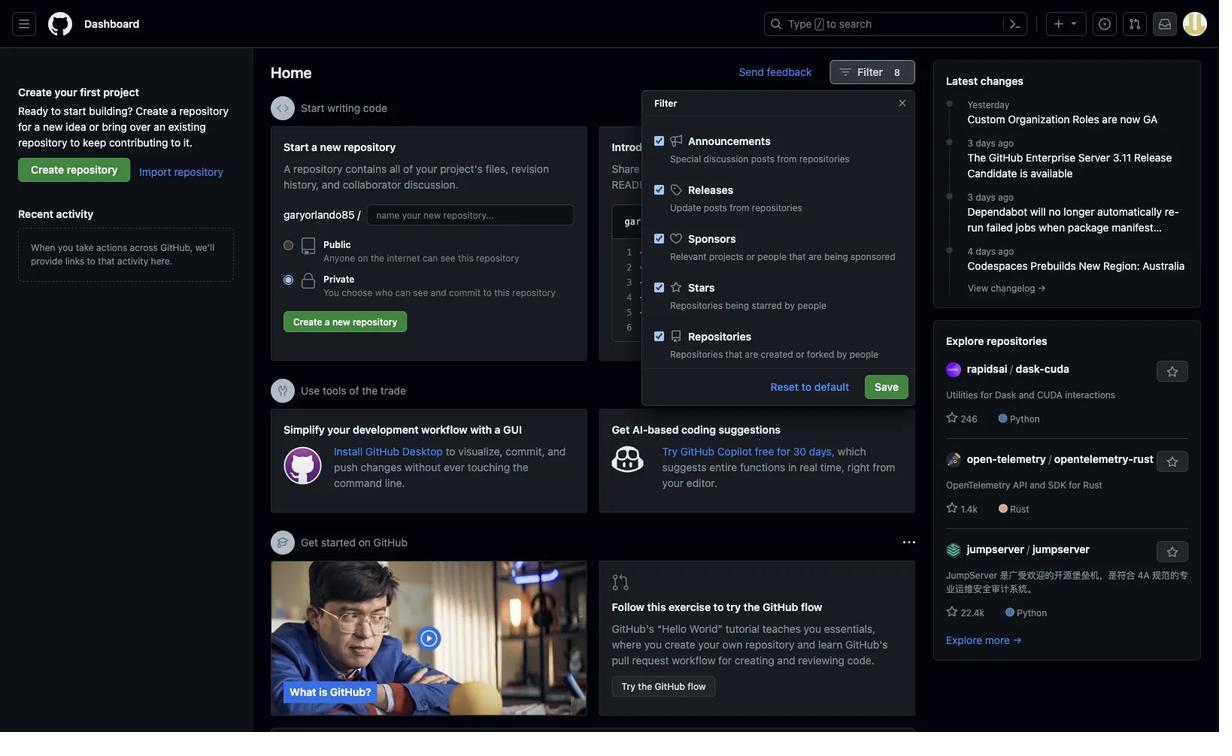 Task type: describe. For each thing, give the bounding box(es) containing it.
activity inside when you take actions across github, we'll provide links to that activity here.
[[117, 256, 148, 266]]

jumpserver / jumpserver
[[968, 543, 1090, 556]]

view changelog → link
[[969, 283, 1047, 293]]

across
[[130, 242, 158, 253]]

your inside a repository contains all of your project's files, revision history, and collaborator discussion.
[[416, 163, 438, 175]]

top
[[765, 178, 781, 191]]

changelog
[[992, 283, 1036, 293]]

try the github flow element
[[599, 561, 916, 717]]

teaches
[[763, 623, 801, 636]]

0 vertical spatial star image
[[671, 282, 683, 294]]

... down relevant projects or people that are being sponsored
[[763, 263, 780, 273]]

0 horizontal spatial people
[[758, 251, 787, 262]]

star this repository image for rapidsai / dask-cuda
[[1167, 366, 1179, 379]]

i'm down hi,
[[665, 263, 682, 273]]

and up reviewing
[[798, 639, 816, 652]]

relevant projects or people that are being sponsored
[[671, 251, 896, 262]]

ga
[[1144, 113, 1158, 125]]

ai-
[[633, 424, 648, 436]]

0 horizontal spatial readme
[[704, 217, 737, 227]]

mortar board image
[[277, 537, 289, 549]]

and inside to visualize, commit, and push changes without ever touching the command line.
[[548, 445, 566, 458]]

tag image
[[671, 184, 683, 196]]

heart image
[[671, 233, 683, 245]]

0 horizontal spatial being
[[726, 300, 750, 311]]

install github desktop
[[334, 445, 446, 458]]

4 inside 1 - 👋 hi, i'm @garyorlando85 2 - 👀 i'm interested in ... 3 - 🌱 i'm currently learning ... 4 - 💞️ i'm looking to collaborate on ... 5 - 📫 how to reach me ... 6
[[627, 293, 633, 303]]

this inside try the github flow "element"
[[648, 602, 666, 614]]

will
[[1031, 205, 1047, 218]]

/ for garyorlando85
[[358, 209, 361, 221]]

2 jumpserver from the left
[[1033, 543, 1090, 556]]

0 horizontal spatial rust
[[1011, 504, 1030, 515]]

project
[[103, 86, 139, 98]]

creating inside github's "hello world" tutorial teaches you essentials, where you create your own repository and learn github's pull request workflow for creating and reviewing code.
[[735, 655, 775, 667]]

explore repositories navigation
[[934, 321, 1202, 661]]

tools
[[323, 385, 347, 397]]

appears
[[692, 178, 731, 191]]

new for create
[[333, 317, 350, 327]]

👋
[[651, 248, 660, 258]]

currently
[[687, 278, 736, 288]]

1 vertical spatial posts
[[704, 202, 728, 213]]

the
[[968, 151, 987, 164]]

github up teaches
[[763, 602, 799, 614]]

in inside which suggests entire functions in real time, right from your editor.
[[789, 461, 797, 474]]

more
[[986, 634, 1011, 647]]

4a
[[1138, 570, 1150, 581]]

1 horizontal spatial git pull request image
[[1130, 18, 1142, 30]]

re-
[[1166, 205, 1180, 218]]

homepage image
[[48, 12, 72, 36]]

learning
[[741, 278, 785, 288]]

0 vertical spatial being
[[825, 251, 849, 262]]

starred
[[752, 300, 783, 311]]

github right started
[[374, 537, 408, 549]]

custom organization roles are now ga link
[[968, 111, 1189, 127]]

try github copilot free for 30 days,
[[663, 445, 838, 458]]

2 vertical spatial profile
[[821, 178, 852, 191]]

type
[[789, 18, 812, 30]]

and right dask
[[1019, 390, 1035, 400]]

see inside 'private you choose who can see and commit to this repository'
[[413, 287, 428, 298]]

1 horizontal spatial flow
[[801, 602, 823, 614]]

none submit inside "introduce yourself with a profile readme" element
[[842, 211, 890, 233]]

share information about yourself by creating a profile readme, which appears at the top of your profile page.
[[612, 163, 882, 191]]

1 horizontal spatial rust
[[1084, 480, 1103, 491]]

opentelemetry api and sdk for rust
[[947, 480, 1103, 491]]

ago for is
[[999, 138, 1015, 148]]

2 horizontal spatial that
[[790, 251, 806, 262]]

on for the
[[358, 253, 368, 263]]

2 vertical spatial of
[[349, 385, 359, 397]]

repository inside button
[[353, 317, 398, 327]]

start for start a new repository
[[284, 141, 309, 153]]

exercise
[[669, 602, 711, 614]]

0 horizontal spatial filter
[[655, 98, 678, 108]]

repo image
[[300, 238, 318, 256]]

cuda
[[1045, 363, 1070, 375]]

in inside 1 - 👋 hi, i'm @garyorlando85 2 - 👀 i'm interested in ... 3 - 🌱 i'm currently learning ... 4 - 💞️ i'm looking to collaborate on ... 5 - 📫 how to reach me ... 6
[[747, 263, 758, 273]]

ago for failed
[[999, 192, 1015, 202]]

1 horizontal spatial that
[[726, 349, 743, 360]]

flow inside try the github flow link
[[688, 682, 706, 693]]

repository down ready
[[18, 136, 67, 149]]

star this repository image for jumpserver / jumpserver
[[1167, 547, 1179, 559]]

4 days ago codespaces prebuilds new region: australia
[[968, 246, 1186, 272]]

line.
[[385, 477, 405, 490]]

close menu image
[[897, 97, 909, 109]]

@jumpserver profile image
[[947, 543, 962, 558]]

sponsors
[[689, 233, 736, 245]]

repositories being starred by people
[[671, 300, 827, 311]]

github desktop image
[[284, 447, 322, 485]]

none radio inside the create a new repository 'element'
[[284, 241, 293, 251]]

22.4k
[[959, 608, 985, 619]]

to inside when you take actions across github, we'll provide links to that activity here.
[[87, 256, 96, 266]]

explore element
[[934, 60, 1202, 733]]

garyorlando85 for garyorlando85 /
[[284, 209, 355, 221]]

it.
[[184, 136, 193, 149]]

commit
[[449, 287, 481, 298]]

introduce yourself with a profile readme
[[612, 141, 820, 153]]

actions
[[96, 242, 127, 253]]

region:
[[1104, 260, 1141, 272]]

1 horizontal spatial from
[[778, 154, 797, 164]]

on for github
[[359, 537, 371, 549]]

repository inside github's "hello world" tutorial teaches you essentials, where you create your own repository and learn github's pull request workflow for creating and reviewing code.
[[746, 639, 795, 652]]

repository inside a repository contains all of your project's files, revision history, and collaborator discussion.
[[294, 163, 343, 175]]

available
[[1031, 167, 1073, 179]]

for left dask
[[981, 390, 993, 400]]

a
[[284, 163, 291, 175]]

get ai-based coding suggestions element
[[599, 409, 916, 513]]

repository up existing
[[180, 105, 229, 117]]

see inside public anyone on the internet can see this repository
[[441, 253, 456, 263]]

create for create a new repository
[[293, 317, 323, 327]]

/ up sdk
[[1049, 453, 1052, 465]]

repository up contains
[[344, 141, 396, 153]]

the inside to visualize, commit, and push changes without ever touching the command line.
[[513, 461, 529, 474]]

repo image
[[671, 331, 683, 343]]

what is github?
[[290, 687, 371, 699]]

how
[[665, 308, 682, 318]]

1 jumpserver from the left
[[968, 543, 1025, 556]]

👀
[[651, 263, 660, 273]]

a inside button
[[325, 317, 330, 327]]

1 horizontal spatial readme
[[776, 141, 820, 153]]

send feedback link
[[739, 64, 812, 80]]

megaphone image
[[671, 135, 683, 147]]

view changelog →
[[969, 283, 1047, 293]]

public
[[324, 239, 351, 250]]

git pull request image inside try the github flow "element"
[[612, 574, 630, 592]]

based
[[648, 424, 679, 436]]

0 vertical spatial changes
[[981, 75, 1024, 87]]

i'm right 🌱
[[665, 278, 682, 288]]

repository down it.
[[174, 166, 223, 178]]

0 vertical spatial profile
[[741, 141, 773, 153]]

1 vertical spatial people
[[798, 300, 827, 311]]

your up install
[[328, 424, 350, 436]]

/ for jumpserver
[[1028, 543, 1031, 556]]

create up an
[[136, 105, 168, 117]]

1 vertical spatial repositories
[[752, 202, 803, 213]]

new inside create your first project ready to start building? create a repository for a new idea or bring over an existing repository to keep contributing to it.
[[43, 120, 63, 133]]

create
[[665, 639, 696, 652]]

"hello
[[657, 623, 687, 636]]

Repository name text field
[[367, 205, 575, 226]]

menu containing announcements
[[643, 122, 915, 519]]

feedback
[[767, 66, 812, 78]]

discussion
[[704, 154, 749, 164]]

1 vertical spatial from
[[730, 202, 750, 213]]

or inside create your first project ready to start building? create a repository for a new idea or bring over an existing repository to keep contributing to it.
[[89, 120, 99, 133]]

1 vertical spatial github's
[[846, 639, 888, 652]]

organization
[[1009, 113, 1071, 125]]

to down idea
[[70, 136, 80, 149]]

1 vertical spatial repositories
[[689, 330, 752, 343]]

0 vertical spatial posts
[[752, 154, 775, 164]]

0 horizontal spatial with
[[471, 424, 492, 436]]

notifications image
[[1160, 18, 1172, 30]]

can inside public anyone on the internet can see this repository
[[423, 253, 438, 263]]

to right how
[[687, 308, 698, 318]]

get for get started on github
[[301, 537, 318, 549]]

introduce
[[612, 141, 661, 153]]

jobs
[[1016, 221, 1037, 234]]

of inside share information about yourself by creating a profile readme, which appears at the top of your profile page.
[[784, 178, 794, 191]]

to inside to visualize, commit, and push changes without ever touching the command line.
[[446, 445, 456, 458]]

to visualize, commit, and push changes without ever touching the command line.
[[334, 445, 566, 490]]

to left start
[[51, 105, 61, 117]]

1 horizontal spatial or
[[747, 251, 755, 262]]

ago inside 4 days ago codespaces prebuilds new region: australia
[[999, 246, 1015, 257]]

special
[[671, 154, 701, 164]]

jumpserver 是广受欢迎的开源堡垒机，是符合 4a 规范的专 业运维安全审计系统。
[[947, 570, 1189, 594]]

codespaces
[[968, 260, 1028, 272]]

2 horizontal spatial you
[[804, 623, 822, 636]]

releases
[[689, 184, 734, 196]]

github inside the 3 days ago the github enterprise server 3.11 release candidate is available
[[990, 151, 1024, 164]]

none radio inside the create a new repository 'element'
[[284, 275, 293, 285]]

@open-telemetry profile image
[[947, 453, 962, 468]]

get for get ai-based coding suggestions
[[612, 424, 630, 436]]

projects
[[710, 251, 744, 262]]

2 vertical spatial by
[[837, 349, 848, 360]]

1 vertical spatial by
[[785, 300, 795, 311]]

days for dependabot
[[976, 192, 996, 202]]

0 horizontal spatial are
[[745, 349, 759, 360]]

the right "try"
[[744, 602, 760, 614]]

that inside when you take actions across github, we'll provide links to that activity here.
[[98, 256, 115, 266]]

1 vertical spatial profile
[[839, 163, 870, 175]]

i'm right hi,
[[687, 248, 703, 258]]

which inside which suggests entire functions in real time, right from your editor.
[[838, 445, 867, 458]]

days for codespaces
[[976, 246, 996, 257]]

by inside share information about yourself by creating a profile readme, which appears at the top of your profile page.
[[774, 163, 785, 175]]

@rapidsai profile image
[[947, 363, 962, 378]]

0 horizontal spatial yourself
[[664, 141, 705, 153]]

without
[[405, 461, 441, 474]]

first
[[80, 86, 101, 98]]

run
[[968, 221, 984, 234]]

dask-
[[1016, 363, 1045, 375]]

opentelemetry
[[947, 480, 1011, 491]]

5 - from the top
[[640, 308, 645, 318]]

what is github? element
[[271, 561, 587, 717]]

what
[[290, 687, 316, 699]]

2 vertical spatial you
[[645, 639, 662, 652]]

reviewing
[[799, 655, 845, 667]]

the left the trade
[[362, 385, 378, 397]]

is inside what is github? "link"
[[319, 687, 328, 699]]

reach
[[703, 308, 731, 318]]

try github copilot free for 30 days, link
[[663, 445, 838, 458]]

cuda
[[1038, 390, 1063, 400]]

your inside github's "hello world" tutorial teaches you essentials, where you create your own repository and learn github's pull request workflow for creating and reviewing code.
[[699, 639, 720, 652]]

... right me
[[752, 308, 769, 318]]

why am i seeing this? image for get ai-based coding suggestions
[[904, 385, 916, 397]]

→ for view changelog →
[[1038, 283, 1047, 293]]

recent
[[18, 208, 53, 220]]

suggests
[[663, 461, 707, 474]]

manifest
[[1112, 221, 1154, 234]]

page.
[[854, 178, 882, 191]]

plus image
[[1054, 18, 1066, 30]]

for right sdk
[[1070, 480, 1081, 491]]

create repository link
[[18, 158, 131, 182]]

desktop
[[403, 445, 443, 458]]

provide
[[31, 256, 63, 266]]

triangle down image
[[1069, 17, 1081, 29]]

repositories inside navigation
[[987, 335, 1048, 347]]

规范的专
[[1153, 570, 1189, 581]]

... up forked
[[828, 293, 845, 303]]

3 why am i seeing this? image from the top
[[904, 537, 916, 549]]

links
[[65, 256, 84, 266]]

i'm up how
[[665, 293, 682, 303]]

github?
[[330, 687, 371, 699]]

dot fill image for codespaces prebuilds new region: australia
[[944, 245, 956, 257]]

automatically
[[1098, 205, 1163, 218]]



Task type: locate. For each thing, give the bounding box(es) containing it.
1 horizontal spatial workflow
[[672, 655, 716, 667]]

python down utilities for dask and cuda interactions
[[1011, 414, 1041, 424]]

1 vertical spatial in
[[789, 461, 797, 474]]

1 dot fill image from the top
[[944, 98, 956, 110]]

the down "commit,"
[[513, 461, 529, 474]]

1 horizontal spatial try
[[663, 445, 678, 458]]

new inside button
[[333, 317, 350, 327]]

0 vertical spatial yourself
[[664, 141, 705, 153]]

1 vertical spatial which
[[838, 445, 867, 458]]

are left the now
[[1103, 113, 1118, 125]]

2 vertical spatial changes
[[361, 461, 402, 474]]

and down teaches
[[778, 655, 796, 667]]

public anyone on the internet can see this repository
[[324, 239, 520, 263]]

the down request
[[638, 682, 653, 693]]

create up recent activity on the left
[[31, 164, 64, 176]]

1 star this repository image from the top
[[1167, 366, 1179, 379]]

why am i seeing this? image
[[904, 102, 916, 114], [904, 385, 916, 397], [904, 537, 916, 549]]

0 vertical spatial can
[[423, 253, 438, 263]]

australia
[[1143, 260, 1186, 272]]

activity down across
[[117, 256, 148, 266]]

create for create repository
[[31, 164, 64, 176]]

flow up learn
[[801, 602, 823, 614]]

1 vertical spatial rust
[[1011, 504, 1030, 515]]

3 - from the top
[[640, 278, 645, 288]]

2 ago from the top
[[999, 192, 1015, 202]]

on right started
[[359, 537, 371, 549]]

1 vertical spatial of
[[784, 178, 794, 191]]

dot fill image down dot fill image
[[944, 245, 956, 257]]

this up "hello
[[648, 602, 666, 614]]

sponsored
[[851, 251, 896, 262]]

python for jumpserver
[[1018, 608, 1048, 619]]

0 vertical spatial filter
[[858, 66, 884, 78]]

profile up page.
[[839, 163, 870, 175]]

repositories for stars
[[671, 300, 723, 311]]

tools image
[[277, 385, 289, 397]]

writing
[[328, 102, 361, 114]]

of
[[403, 163, 413, 175], [784, 178, 794, 191], [349, 385, 359, 397]]

github's "hello world" tutorial teaches you essentials, where you create your own repository and learn github's pull request workflow for creating and reviewing code.
[[612, 623, 888, 667]]

with
[[708, 141, 729, 153], [471, 424, 492, 436]]

None radio
[[284, 241, 293, 251]]

3 inside 1 - 👋 hi, i'm @garyorlando85 2 - 👀 i'm interested in ... 3 - 🌱 i'm currently learning ... 4 - 💞️ i'm looking to collaborate on ... 5 - 📫 how to reach me ... 6
[[627, 278, 633, 288]]

0 vertical spatial creating
[[788, 163, 828, 175]]

github down request
[[655, 682, 686, 693]]

2 vertical spatial days
[[976, 246, 996, 257]]

for inside create your first project ready to start building? create a repository for a new idea or bring over an existing repository to keep contributing to it.
[[18, 120, 32, 133]]

suggestions
[[719, 424, 781, 436]]

by right starred
[[785, 300, 795, 311]]

command palette image
[[1010, 18, 1022, 30]]

0 horizontal spatial of
[[349, 385, 359, 397]]

creating inside share information about yourself by creating a profile readme, which appears at the top of your profile page.
[[788, 163, 828, 175]]

explore
[[947, 335, 985, 347], [947, 634, 983, 647]]

custom
[[968, 113, 1006, 125]]

- left 👋
[[640, 248, 645, 258]]

0 horizontal spatial activity
[[56, 208, 94, 220]]

what is github? image
[[272, 562, 587, 716]]

days for the
[[976, 138, 996, 148]]

when
[[31, 242, 55, 253]]

2 vertical spatial people
[[850, 349, 879, 360]]

repositories
[[800, 154, 850, 164], [752, 202, 803, 213], [987, 335, 1048, 347]]

private you choose who can see and commit to this repository
[[324, 274, 556, 298]]

3 down 2
[[627, 278, 633, 288]]

→ right more
[[1013, 634, 1023, 647]]

rust down opentelemetry-
[[1084, 480, 1103, 491]]

try for try the github flow
[[622, 682, 636, 693]]

history,
[[284, 178, 319, 191]]

1 vertical spatial with
[[471, 424, 492, 436]]

-
[[640, 248, 645, 258], [640, 263, 645, 273], [640, 278, 645, 288], [640, 293, 645, 303], [640, 308, 645, 318]]

1 vertical spatial try
[[622, 682, 636, 693]]

start
[[64, 105, 86, 117]]

which down information
[[661, 178, 689, 191]]

lock image
[[300, 272, 318, 290]]

time,
[[821, 461, 845, 474]]

... up collaborate
[[790, 278, 807, 288]]

0 vertical spatial 3
[[968, 138, 974, 148]]

0 vertical spatial dot fill image
[[944, 98, 956, 110]]

private
[[324, 274, 355, 284]]

get left ai-
[[612, 424, 630, 436]]

1 horizontal spatial with
[[708, 141, 729, 153]]

0 vertical spatial people
[[758, 251, 787, 262]]

view
[[969, 283, 989, 293]]

rust
[[1084, 480, 1103, 491], [1011, 504, 1030, 515]]

update
[[671, 202, 702, 213]]

codespaces prebuilds new region: australia link
[[968, 258, 1189, 274]]

install
[[334, 445, 363, 458]]

1 ago from the top
[[999, 138, 1015, 148]]

discussion.
[[404, 178, 459, 191]]

dot fill image for custom organization roles are now ga
[[944, 98, 956, 110]]

0 vertical spatial you
[[58, 242, 73, 253]]

your inside create your first project ready to start building? create a repository for a new idea or bring over an existing repository to keep contributing to it.
[[55, 86, 77, 98]]

2 vertical spatial on
[[359, 537, 371, 549]]

- left "📫"
[[640, 308, 645, 318]]

0 vertical spatial of
[[403, 163, 413, 175]]

1 vertical spatial you
[[804, 623, 822, 636]]

type / to search
[[789, 18, 872, 30]]

your inside which suggests entire functions in real time, right from your editor.
[[663, 477, 684, 490]]

3 for dependabot will no longer automatically re- run failed jobs when package manifest changes
[[968, 192, 974, 202]]

create a new repository element
[[284, 139, 575, 339]]

of right 'tools'
[[349, 385, 359, 397]]

profile left page.
[[821, 178, 852, 191]]

and inside 'private you choose who can see and commit to this repository'
[[431, 287, 447, 298]]

from up top
[[778, 154, 797, 164]]

utilities
[[947, 390, 979, 400]]

0 vertical spatial is
[[1021, 167, 1028, 179]]

1 vertical spatial on
[[812, 293, 823, 303]]

of right top
[[784, 178, 794, 191]]

the inside share information about yourself by creating a profile readme, which appears at the top of your profile page.
[[746, 178, 762, 191]]

relevant
[[671, 251, 707, 262]]

when you take actions across github, we'll provide links to that activity here.
[[31, 242, 215, 266]]

people right starred
[[798, 300, 827, 311]]

home
[[271, 63, 312, 81]]

open-telemetry / opentelemetry-rust
[[968, 453, 1154, 465]]

dependabot will no longer automatically re- run failed jobs when package manifest changes link
[[968, 204, 1189, 249]]

readme up sponsors at the top
[[704, 217, 737, 227]]

star image
[[947, 503, 959, 515]]

for inside get ai-based coding suggestions "element"
[[777, 445, 791, 458]]

garyorlando85 inside the create a new repository 'element'
[[284, 209, 355, 221]]

readme up special discussion posts from repositories
[[776, 141, 820, 153]]

start inside the create a new repository 'element'
[[284, 141, 309, 153]]

start for start writing code
[[301, 102, 325, 114]]

days up codespaces
[[976, 246, 996, 257]]

0 horizontal spatial git pull request image
[[612, 574, 630, 592]]

star this repository image
[[1167, 457, 1179, 469]]

3 dot fill image from the top
[[944, 245, 956, 257]]

days inside the 3 days ago dependabot will no longer automatically re- run failed jobs when package manifest changes
[[976, 192, 996, 202]]

visualize,
[[459, 445, 503, 458]]

none checkbox inside menu
[[655, 283, 664, 293]]

rapidsai / dask-cuda
[[968, 363, 1070, 375]]

dot fill image
[[944, 190, 956, 202]]

4 - from the top
[[640, 293, 645, 303]]

ready
[[18, 105, 48, 117]]

create a new repository button
[[284, 312, 407, 333]]

entire
[[710, 461, 738, 474]]

changes down failed
[[968, 237, 1009, 249]]

try inside get ai-based coding suggestions "element"
[[663, 445, 678, 458]]

repository up the commit
[[476, 253, 520, 263]]

essentials,
[[825, 623, 876, 636]]

why am i seeing this? image for introduce yourself with a profile readme
[[904, 102, 916, 114]]

start right code icon at the top left
[[301, 102, 325, 114]]

try down pull
[[622, 682, 636, 693]]

for inside github's "hello world" tutorial teaches you essentials, where you create your own repository and learn github's pull request workflow for creating and reviewing code.
[[719, 655, 732, 667]]

ago inside the 3 days ago dependabot will no longer automatically re- run failed jobs when package manifest changes
[[999, 192, 1015, 202]]

/ for rapidsai
[[1011, 363, 1014, 375]]

repository inside 'private you choose who can see and commit to this repository'
[[513, 287, 556, 298]]

days up dependabot on the top
[[976, 192, 996, 202]]

me
[[736, 308, 747, 318]]

2 horizontal spatial from
[[873, 461, 896, 474]]

from inside which suggests entire functions in real time, right from your editor.
[[873, 461, 896, 474]]

1 vertical spatial new
[[320, 141, 341, 153]]

1 why am i seeing this? image from the top
[[904, 102, 916, 114]]

repository inside public anyone on the internet can see this repository
[[476, 253, 520, 263]]

dashboard
[[84, 18, 140, 30]]

dot fill image for the github enterprise server 3.11 release candidate is available
[[944, 136, 956, 148]]

your inside share information about yourself by creating a profile readme, which appears at the top of your profile page.
[[796, 178, 818, 191]]

to left "try"
[[714, 602, 724, 614]]

collaborator
[[343, 178, 401, 191]]

→ down prebuilds
[[1038, 283, 1047, 293]]

star image down jumpserver
[[947, 607, 959, 619]]

simplify your development workflow with a gui element
[[271, 409, 587, 513]]

simplify your development workflow with a gui
[[284, 424, 522, 436]]

1 horizontal spatial you
[[645, 639, 662, 652]]

request
[[632, 655, 669, 667]]

0 horizontal spatial this
[[458, 253, 474, 263]]

1 vertical spatial get
[[301, 537, 318, 549]]

garyorlando85 for garyorlando85
[[625, 217, 696, 227]]

activity up 'take'
[[56, 208, 94, 220]]

or up keep
[[89, 120, 99, 133]]

and
[[322, 178, 340, 191], [431, 287, 447, 298], [1019, 390, 1035, 400], [548, 445, 566, 458], [1030, 480, 1046, 491], [798, 639, 816, 652], [778, 655, 796, 667]]

is right the what
[[319, 687, 328, 699]]

0 horizontal spatial or
[[89, 120, 99, 133]]

to up ever on the left bottom of page
[[446, 445, 456, 458]]

your
[[55, 86, 77, 98], [416, 163, 438, 175], [796, 178, 818, 191], [328, 424, 350, 436], [663, 477, 684, 490], [699, 639, 720, 652]]

0 horizontal spatial try
[[622, 682, 636, 693]]

0 vertical spatial with
[[708, 141, 729, 153]]

star image for rapidsai / dask-cuda
[[947, 412, 959, 424]]

readme
[[776, 141, 820, 153], [704, 217, 737, 227]]

code image
[[277, 102, 289, 114]]

in down @garyorlando85
[[747, 263, 758, 273]]

→ for explore more →
[[1013, 634, 1023, 647]]

2 horizontal spatial are
[[1103, 113, 1118, 125]]

ago up codespaces
[[999, 246, 1015, 257]]

try
[[663, 445, 678, 458], [622, 682, 636, 693]]

repositories for repositories
[[671, 349, 723, 360]]

by right forked
[[837, 349, 848, 360]]

1 vertical spatial creating
[[735, 655, 775, 667]]

of inside a repository contains all of your project's files, revision history, and collaborator discussion.
[[403, 163, 413, 175]]

real
[[800, 461, 818, 474]]

and inside a repository contains all of your project's files, revision history, and collaborator discussion.
[[322, 178, 340, 191]]

1 vertical spatial dot fill image
[[944, 136, 956, 148]]

0 horizontal spatial flow
[[688, 682, 706, 693]]

your down world"
[[699, 639, 720, 652]]

days up the at the top
[[976, 138, 996, 148]]

get inside "element"
[[612, 424, 630, 436]]

being
[[825, 251, 849, 262], [726, 300, 750, 311]]

1 vertical spatial changes
[[968, 237, 1009, 249]]

/ inside type / to search
[[817, 20, 822, 30]]

introduce yourself with a profile readme element
[[599, 126, 916, 361]]

2 vertical spatial from
[[873, 461, 896, 474]]

2 why am i seeing this? image from the top
[[904, 385, 916, 397]]

🌱
[[651, 278, 660, 288]]

0 horizontal spatial github's
[[612, 623, 655, 636]]

repository down who
[[353, 317, 398, 327]]

coding
[[682, 424, 716, 436]]

is inside the 3 days ago the github enterprise server 3.11 release candidate is available
[[1021, 167, 1028, 179]]

0 vertical spatial repositories
[[800, 154, 850, 164]]

0 vertical spatial in
[[747, 263, 758, 273]]

changes inside to visualize, commit, and push changes without ever touching the command line.
[[361, 461, 402, 474]]

None checkbox
[[655, 136, 664, 146], [655, 185, 664, 195], [655, 234, 664, 244], [655, 332, 664, 342], [655, 136, 664, 146], [655, 185, 664, 195], [655, 234, 664, 244], [655, 332, 664, 342]]

you inside when you take actions across github, we'll provide links to that activity here.
[[58, 242, 73, 253]]

days,
[[810, 445, 835, 458]]

2 vertical spatial new
[[333, 317, 350, 327]]

create up ready
[[18, 86, 52, 98]]

None submit
[[842, 211, 890, 233]]

1 horizontal spatial in
[[789, 461, 797, 474]]

the inside public anyone on the internet can see this repository
[[371, 253, 385, 263]]

can inside 'private you choose who can see and commit to this repository'
[[396, 287, 411, 298]]

workflow up desktop
[[422, 424, 468, 436]]

1 vertical spatial why am i seeing this? image
[[904, 385, 916, 397]]

on right collaborate
[[812, 293, 823, 303]]

repository down keep
[[67, 164, 118, 176]]

to inside try the github flow "element"
[[714, 602, 724, 614]]

create inside create repository link
[[31, 164, 64, 176]]

3
[[968, 138, 974, 148], [968, 192, 974, 202], [627, 278, 633, 288]]

you up links
[[58, 242, 73, 253]]

follow this exercise to try the github flow
[[612, 602, 823, 614]]

/ inside the create a new repository 'element'
[[358, 209, 361, 221]]

3 days from the top
[[976, 246, 996, 257]]

flow down create
[[688, 682, 706, 693]]

2 dot fill image from the top
[[944, 136, 956, 148]]

trade
[[381, 385, 406, 397]]

github down development
[[366, 445, 400, 458]]

here.
[[151, 256, 173, 266]]

dot fill image
[[944, 98, 956, 110], [944, 136, 956, 148], [944, 245, 956, 257]]

0 horizontal spatial get
[[301, 537, 318, 549]]

star image right 🌱
[[671, 282, 683, 294]]

learn
[[819, 639, 843, 652]]

1 vertical spatial start
[[284, 141, 309, 153]]

special discussion posts from repositories
[[671, 154, 850, 164]]

0 horizontal spatial is
[[319, 687, 328, 699]]

2 vertical spatial ago
[[999, 246, 1015, 257]]

get started on github
[[301, 537, 408, 549]]

1 vertical spatial being
[[726, 300, 750, 311]]

create
[[18, 86, 52, 98], [136, 105, 168, 117], [31, 164, 64, 176], [293, 317, 323, 327]]

1 - 👋 hi, i'm @garyorlando85 2 - 👀 i'm interested in ... 3 - 🌱 i'm currently learning ... 4 - 💞️ i'm looking to collaborate on ... 5 - 📫 how to reach me ... 6
[[627, 248, 845, 333]]

2 vertical spatial 3
[[627, 278, 633, 288]]

to left search
[[827, 18, 837, 30]]

and right api
[[1030, 480, 1046, 491]]

profile
[[741, 141, 773, 153], [839, 163, 870, 175], [821, 178, 852, 191]]

try inside "element"
[[622, 682, 636, 693]]

python for dask-
[[1011, 414, 1041, 424]]

0 horizontal spatial which
[[661, 178, 689, 191]]

posts down releases
[[704, 202, 728, 213]]

1
[[627, 248, 633, 258]]

1 - from the top
[[640, 248, 645, 258]]

for
[[18, 120, 32, 133], [981, 390, 993, 400], [777, 445, 791, 458], [1070, 480, 1081, 491], [719, 655, 732, 667]]

- left 👀
[[640, 263, 645, 273]]

this
[[458, 253, 474, 263], [495, 287, 510, 298], [648, 602, 666, 614]]

1 horizontal spatial github's
[[846, 639, 888, 652]]

1 explore from the top
[[947, 335, 985, 347]]

1 vertical spatial workflow
[[672, 655, 716, 667]]

explore for explore more →
[[947, 634, 983, 647]]

ago inside the 3 days ago the github enterprise server 3.11 release candidate is available
[[999, 138, 1015, 148]]

on inside 1 - 👋 hi, i'm @garyorlando85 2 - 👀 i'm interested in ... 3 - 🌱 i'm currently learning ... 4 - 💞️ i'm looking to collaborate on ... 5 - 📫 how to reach me ... 6
[[812, 293, 823, 303]]

1 horizontal spatial being
[[825, 251, 849, 262]]

python
[[1011, 414, 1041, 424], [1018, 608, 1048, 619]]

dot fill image up dot fill image
[[944, 136, 956, 148]]

jumpserver up 是广受欢迎的开源堡垒机，是符合 at bottom
[[1033, 543, 1090, 556]]

3 for the github enterprise server 3.11 release candidate is available
[[968, 138, 974, 148]]

github inside get ai-based coding suggestions "element"
[[681, 445, 715, 458]]

/ down collaborator
[[358, 209, 361, 221]]

0 horizontal spatial creating
[[735, 655, 775, 667]]

2 horizontal spatial people
[[850, 349, 879, 360]]

to up me
[[731, 293, 741, 303]]

2 vertical spatial dot fill image
[[944, 245, 956, 257]]

being left starred
[[726, 300, 750, 311]]

which inside share information about yourself by creating a profile readme, which appears at the top of your profile page.
[[661, 178, 689, 191]]

reset to default button
[[761, 376, 860, 400]]

yourself inside share information about yourself by creating a profile readme, which appears at the top of your profile page.
[[732, 163, 771, 175]]

star image for jumpserver / jumpserver
[[947, 607, 959, 619]]

menu
[[643, 122, 915, 519]]

try up suggests
[[663, 445, 678, 458]]

you up request
[[645, 639, 662, 652]]

0 horizontal spatial can
[[396, 287, 411, 298]]

1 vertical spatial python
[[1018, 608, 1048, 619]]

and right history,
[[322, 178, 340, 191]]

create inside the create a new repository button
[[293, 317, 323, 327]]

search
[[840, 18, 872, 30]]

profile up special discussion posts from repositories
[[741, 141, 773, 153]]

on inside public anyone on the internet can see this repository
[[358, 253, 368, 263]]

world"
[[690, 623, 723, 636]]

are inside "yesterday custom organization roles are now ga"
[[1103, 113, 1118, 125]]

yourself up special
[[664, 141, 705, 153]]

1 days from the top
[[976, 138, 996, 148]]

of right all
[[403, 163, 413, 175]]

github inside simplify your development workflow with a gui element
[[366, 445, 400, 458]]

1 vertical spatial days
[[976, 192, 996, 202]]

- left 🌱
[[640, 278, 645, 288]]

explore for explore repositories
[[947, 335, 985, 347]]

git pull request image
[[1130, 18, 1142, 30], [612, 574, 630, 592]]

that down me
[[726, 349, 743, 360]]

2 vertical spatial repositories
[[987, 335, 1048, 347]]

and right "commit,"
[[548, 445, 566, 458]]

0 vertical spatial python
[[1011, 414, 1041, 424]]

github
[[990, 151, 1024, 164], [366, 445, 400, 458], [681, 445, 715, 458], [374, 537, 408, 549], [763, 602, 799, 614], [655, 682, 686, 693]]

workflow inside github's "hello world" tutorial teaches you essentials, where you create your own repository and learn github's pull request workflow for creating and reviewing code.
[[672, 655, 716, 667]]

now
[[1121, 113, 1141, 125]]

to left it.
[[171, 136, 181, 149]]

start a new repository
[[284, 141, 396, 153]]

0 vertical spatial →
[[1038, 283, 1047, 293]]

or left forked
[[796, 349, 805, 360]]

0 vertical spatial this
[[458, 253, 474, 263]]

default
[[815, 381, 850, 394]]

play image
[[420, 630, 438, 648]]

to inside button
[[802, 381, 812, 394]]

repository right the commit
[[513, 287, 556, 298]]

garyorlando85 inside "introduce yourself with a profile readme" element
[[625, 217, 696, 227]]

0 vertical spatial on
[[358, 253, 368, 263]]

1 vertical spatial yourself
[[732, 163, 771, 175]]

filter image
[[840, 66, 852, 78]]

this inside public anyone on the internet can see this repository
[[458, 253, 474, 263]]

no
[[1049, 205, 1062, 218]]

2 vertical spatial repositories
[[671, 349, 723, 360]]

at
[[734, 178, 744, 191]]

1 vertical spatial ago
[[999, 192, 1015, 202]]

2 horizontal spatial this
[[648, 602, 666, 614]]

changes up yesterday
[[981, 75, 1024, 87]]

new for start
[[320, 141, 341, 153]]

a inside share information about yourself by creating a profile readme, which appears at the top of your profile page.
[[831, 163, 836, 175]]

server
[[1079, 151, 1111, 164]]

is
[[1021, 167, 1028, 179], [319, 687, 328, 699]]

/ for type
[[817, 20, 822, 30]]

1 horizontal spatial filter
[[858, 66, 884, 78]]

0 vertical spatial git pull request image
[[1130, 18, 1142, 30]]

dot fill image down latest
[[944, 98, 956, 110]]

all
[[390, 163, 401, 175]]

1 vertical spatial 4
[[627, 293, 633, 303]]

this right the commit
[[495, 287, 510, 298]]

for left 30 at bottom
[[777, 445, 791, 458]]

start writing code
[[301, 102, 388, 114]]

posts up top
[[752, 154, 775, 164]]

get right mortar board 'icon'
[[301, 537, 318, 549]]

None checkbox
[[655, 283, 664, 293]]

1 vertical spatial is
[[319, 687, 328, 699]]

roles
[[1073, 113, 1100, 125]]

star image
[[671, 282, 683, 294], [947, 412, 959, 424], [947, 607, 959, 619]]

an
[[154, 120, 166, 133]]

2 vertical spatial or
[[796, 349, 805, 360]]

3 ago from the top
[[999, 246, 1015, 257]]

2 star this repository image from the top
[[1167, 547, 1179, 559]]

changes inside the 3 days ago dependabot will no longer automatically re- run failed jobs when package manifest changes
[[968, 237, 1009, 249]]

days inside 4 days ago codespaces prebuilds new region: australia
[[976, 246, 996, 257]]

try for try github copilot free for 30 days,
[[663, 445, 678, 458]]

days inside the 3 days ago the github enterprise server 3.11 release candidate is available
[[976, 138, 996, 148]]

to inside 'private you choose who can see and commit to this repository'
[[483, 287, 492, 298]]

see up 'private you choose who can see and commit to this repository'
[[441, 253, 456, 263]]

1 horizontal spatial garyorlando85
[[625, 217, 696, 227]]

1 horizontal spatial are
[[809, 251, 822, 262]]

2 days from the top
[[976, 192, 996, 202]]

→ inside explore repositories navigation
[[1013, 634, 1023, 647]]

create for create your first project ready to start building? create a repository for a new idea or bring over an existing repository to keep contributing to it.
[[18, 86, 52, 98]]

issue opened image
[[1099, 18, 1111, 30]]

1 vertical spatial can
[[396, 287, 411, 298]]

None radio
[[284, 275, 293, 285]]

0 vertical spatial why am i seeing this? image
[[904, 102, 916, 114]]

can right who
[[396, 287, 411, 298]]

utilities for dask and cuda interactions
[[947, 390, 1116, 400]]

0 vertical spatial or
[[89, 120, 99, 133]]

repository down teaches
[[746, 639, 795, 652]]

this inside 'private you choose who can see and commit to this repository'
[[495, 287, 510, 298]]

0 vertical spatial 4
[[968, 246, 974, 257]]

0 vertical spatial which
[[661, 178, 689, 191]]

3 inside the 3 days ago the github enterprise server 3.11 release candidate is available
[[968, 138, 974, 148]]

0 horizontal spatial workflow
[[422, 424, 468, 436]]

existing
[[168, 120, 206, 133]]

github up candidate
[[990, 151, 1024, 164]]

star this repository image
[[1167, 366, 1179, 379], [1167, 547, 1179, 559]]

start
[[301, 102, 325, 114], [284, 141, 309, 153]]

/ left dask-
[[1011, 363, 1014, 375]]

1 horizontal spatial activity
[[117, 256, 148, 266]]

0 vertical spatial by
[[774, 163, 785, 175]]

new down you
[[333, 317, 350, 327]]

repository
[[180, 105, 229, 117], [18, 136, 67, 149], [344, 141, 396, 153], [294, 163, 343, 175], [67, 164, 118, 176], [174, 166, 223, 178], [476, 253, 520, 263], [513, 287, 556, 298], [353, 317, 398, 327], [746, 639, 795, 652]]

repositories down repo icon
[[671, 349, 723, 360]]

2 explore from the top
[[947, 634, 983, 647]]

3 inside the 3 days ago dependabot will no longer automatically re- run failed jobs when package manifest changes
[[968, 192, 974, 202]]

ago up dependabot on the top
[[999, 192, 1015, 202]]

share
[[612, 163, 640, 175]]

information
[[643, 163, 698, 175]]

0 horizontal spatial see
[[413, 287, 428, 298]]

2 - from the top
[[640, 263, 645, 273]]

github's up code.
[[846, 639, 888, 652]]

4 inside 4 days ago codespaces prebuilds new region: australia
[[968, 246, 974, 257]]

0 vertical spatial get
[[612, 424, 630, 436]]



Task type: vqa. For each thing, say whether or not it's contained in the screenshot.
real
yes



